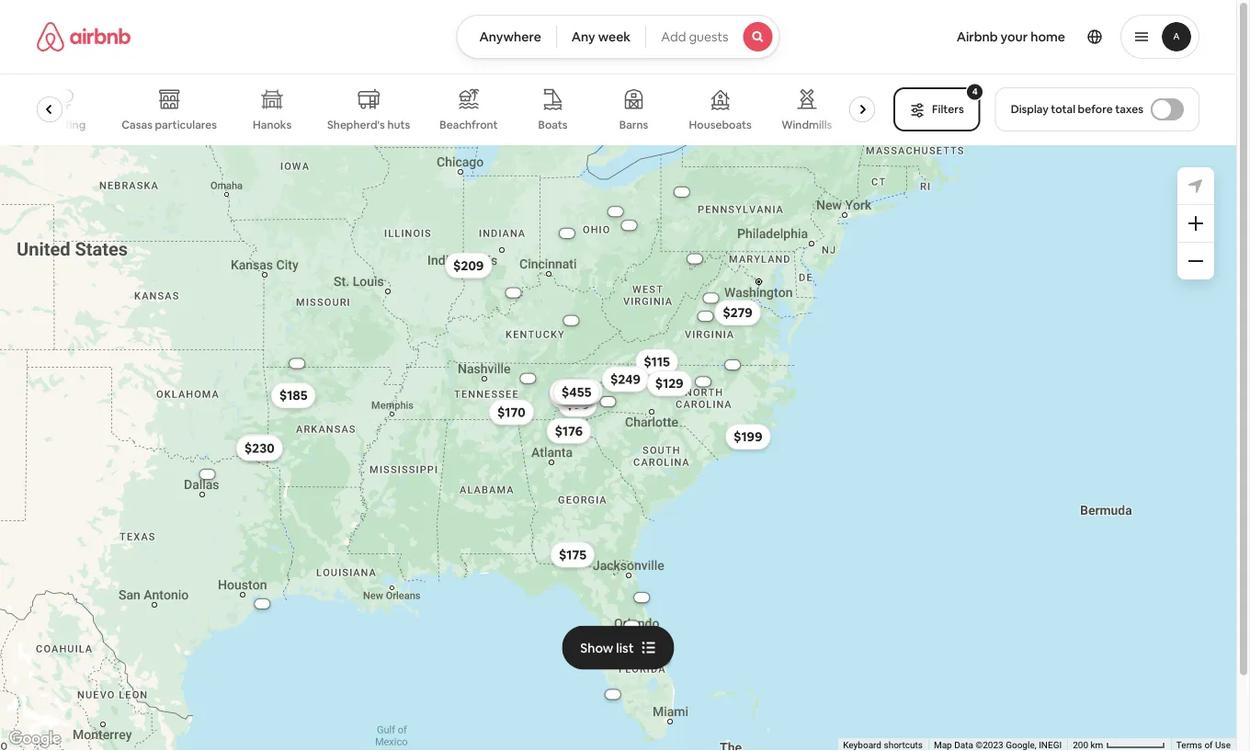 Task type: describe. For each thing, give the bounding box(es) containing it.
houseboats
[[690, 117, 752, 132]]

$176
[[555, 423, 583, 439]]

airbnb
[[957, 28, 998, 45]]

$249
[[610, 371, 641, 387]]

200 km button
[[1068, 738, 1171, 751]]

$455
[[562, 384, 592, 400]]

terms of use
[[1177, 740, 1231, 751]]

km
[[1091, 740, 1104, 751]]

beachfront
[[440, 118, 498, 132]]

$255 button
[[554, 379, 600, 405]]

add guests
[[661, 28, 729, 45]]

add guests button
[[646, 15, 780, 59]]

$115 button
[[636, 349, 678, 375]]

before
[[1078, 102, 1113, 116]]

none search field containing anywhere
[[456, 15, 780, 59]]

terms
[[1177, 740, 1202, 751]]

display total before taxes button
[[995, 87, 1200, 131]]

boats
[[539, 118, 568, 132]]

$255
[[562, 384, 592, 400]]

filters
[[932, 102, 964, 116]]

taxes
[[1115, 102, 1144, 116]]

casas particulares
[[122, 117, 217, 132]]

anywhere
[[479, 28, 541, 45]]

barns
[[620, 118, 649, 132]]

google map
showing 80 stays. region
[[0, 145, 1236, 751]]

inegi
[[1039, 740, 1062, 751]]

$293
[[558, 387, 588, 404]]

show list
[[580, 639, 634, 656]]

$199 button
[[725, 424, 771, 450]]

filters button
[[894, 87, 981, 131]]

guests
[[689, 28, 729, 45]]

$230
[[244, 440, 275, 456]]

shortcuts
[[884, 740, 923, 751]]

$185 button
[[271, 383, 316, 408]]

map
[[934, 740, 952, 751]]

$176 button
[[547, 418, 591, 444]]

show
[[580, 639, 614, 656]]

$279 button
[[715, 300, 761, 326]]

$159 button
[[551, 379, 596, 405]]

total
[[1051, 102, 1076, 116]]

particulares
[[155, 117, 217, 132]]

$129
[[655, 375, 684, 392]]

shepherd's
[[328, 117, 386, 132]]

$235
[[565, 383, 595, 400]]

casas
[[122, 117, 153, 132]]

$170 button
[[489, 399, 534, 425]]

$98
[[566, 396, 589, 412]]

any week
[[572, 28, 631, 45]]

$235 button
[[557, 379, 603, 404]]

huts
[[388, 117, 411, 132]]

$185
[[279, 387, 308, 404]]

profile element
[[802, 0, 1200, 74]]

$209 button
[[445, 253, 492, 278]]

©2023
[[976, 740, 1004, 751]]

$199
[[734, 429, 763, 445]]

use
[[1215, 740, 1231, 751]]

$129 $455
[[562, 375, 684, 400]]

terms of use link
[[1177, 740, 1231, 751]]



Task type: locate. For each thing, give the bounding box(es) containing it.
display
[[1011, 102, 1049, 116]]

$175 button
[[551, 542, 595, 568]]

None search field
[[456, 15, 780, 59]]

week
[[598, 28, 631, 45]]

zoom in image
[[1189, 216, 1203, 231]]

200
[[1073, 740, 1089, 751]]

$98 button
[[558, 391, 597, 417]]

$115
[[644, 354, 670, 370]]

keyboard shortcuts
[[843, 740, 923, 751]]

golfing
[[48, 118, 86, 132]]

shepherd's huts
[[328, 117, 411, 132]]

your
[[1001, 28, 1028, 45]]

airbnb your home
[[957, 28, 1065, 45]]

airbnb your home link
[[946, 17, 1077, 56]]

any week button
[[556, 15, 646, 59]]

group
[[37, 74, 883, 145]]

$385 button
[[550, 379, 596, 405]]

hanoks
[[253, 118, 292, 132]]

of
[[1205, 740, 1213, 751]]

$385
[[558, 384, 588, 400]]

google,
[[1006, 740, 1037, 751]]

$209
[[453, 257, 484, 274]]

$225
[[563, 383, 592, 400]]

add
[[661, 28, 686, 45]]

$279
[[723, 305, 753, 321]]

any
[[572, 28, 595, 45]]

group containing casas particulares
[[37, 74, 883, 145]]

list
[[616, 639, 634, 656]]

show list button
[[562, 626, 674, 670]]

$129 button
[[647, 371, 692, 396]]

$175
[[559, 547, 587, 563]]

$455 button
[[553, 379, 600, 405]]

$230 button
[[236, 435, 283, 461]]

$249 button
[[602, 366, 649, 392]]

$159
[[559, 383, 588, 400]]

keyboard shortcuts button
[[843, 739, 923, 751]]

$173 button
[[237, 434, 281, 460]]

map data ©2023 google, inegi
[[934, 740, 1062, 751]]

$170
[[497, 404, 526, 421]]

$173
[[245, 439, 273, 455]]

anywhere button
[[456, 15, 557, 59]]

data
[[954, 740, 973, 751]]

200 km
[[1073, 740, 1106, 751]]

$225 button
[[554, 379, 601, 404]]

windmills
[[782, 118, 833, 132]]

$293 button
[[549, 382, 596, 408]]

home
[[1031, 28, 1065, 45]]

google image
[[5, 727, 65, 751]]

zoom out image
[[1189, 254, 1203, 268]]

keyboard
[[843, 740, 882, 751]]

display total before taxes
[[1011, 102, 1144, 116]]



Task type: vqa. For each thing, say whether or not it's contained in the screenshot.
$249 button
yes



